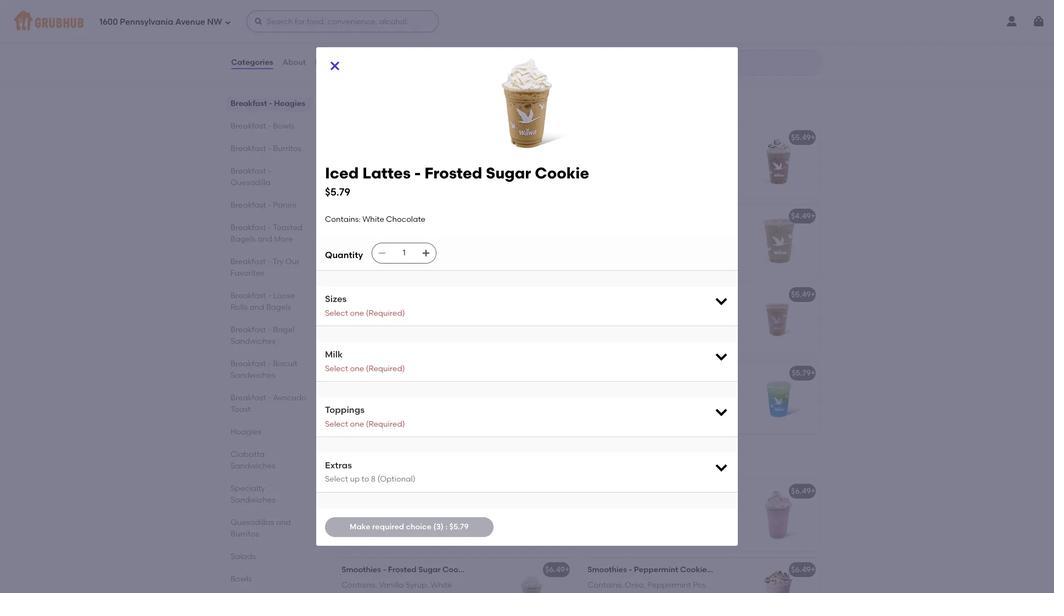 Task type: locate. For each thing, give the bounding box(es) containing it.
1 vertical spatial iced
[[342, 211, 358, 220]]

smoothies - peppermint bark image
[[738, 479, 820, 550]]

chocolate, for smoothies - peppermint bark
[[649, 502, 690, 511]]

$5.79
[[325, 186, 350, 198], [792, 368, 811, 378], [449, 522, 469, 531]]

1 horizontal spatial &
[[713, 565, 719, 574]]

mint
[[446, 227, 462, 236], [654, 316, 671, 326], [650, 513, 666, 522]]

cookies up "contains: oreo, peppermint pcs"
[[680, 565, 711, 574]]

categories
[[231, 58, 273, 67]]

1 vertical spatial $5.79
[[792, 368, 811, 378]]

one for toppings
[[350, 419, 364, 429]]

0 vertical spatial mocha
[[442, 290, 468, 299]]

0 horizontal spatial bagels
[[231, 234, 256, 244]]

- left bagel
[[268, 325, 271, 334]]

select
[[325, 309, 348, 318], [325, 364, 348, 373], [325, 419, 348, 429], [325, 475, 348, 484]]

contains: left vanilla
[[342, 580, 377, 590]]

$4.49
[[791, 211, 811, 220]]

+ for the milkshakes - peppermint cookies & cream image at the bottom of the page
[[565, 486, 570, 496]]

- inside "iced lattes - frosted sugar cookie $5.79"
[[414, 164, 421, 182]]

- inside breakfast - loose rolls and bagels
[[268, 291, 271, 300]]

ciabatta
[[231, 450, 265, 459]]

syrup, down smoothies - frosted sugar cookie
[[406, 580, 429, 590]]

1 coffees from the top
[[360, 211, 389, 220]]

11 breakfast from the top
[[231, 393, 266, 402]]

- for breakfast - hoagies
[[269, 99, 272, 108]]

white inside contains: white chocolate, top with peppermint pcs, mint syrup
[[625, 502, 647, 511]]

mocha for iced coffees - peppermint mocha
[[442, 290, 468, 299]]

- inside breakfast - biscuit sandwiches
[[268, 359, 271, 368]]

1 (required) from the top
[[366, 309, 405, 318]]

cookie
[[535, 164, 589, 182], [443, 565, 469, 574]]

- left avocado
[[268, 393, 271, 402]]

and inside breakfast - toasted bagels and more
[[258, 234, 272, 244]]

smoothies - peppermint bark
[[588, 486, 698, 496]]

hoagies up "breakfast - bowls" tab
[[274, 99, 305, 108]]

$6.09
[[545, 133, 565, 142]]

cold brews - peppermint mocha image
[[492, 361, 574, 432]]

breakfast up quesadilla
[[231, 166, 266, 176]]

2 $5.49 from the top
[[791, 290, 811, 299]]

chocolate, down steamers - peppermint bark
[[403, 30, 444, 39]]

milk select one (required)
[[325, 349, 405, 373]]

contains: white chocolate
[[325, 215, 426, 224]]

select down the extras
[[325, 475, 348, 484]]

syrup, up quantity
[[342, 238, 365, 247]]

chocolate, inside contains: white chocolate, top with peppermint pcs
[[403, 30, 444, 39]]

- inside "breakfast - try our favorites"
[[268, 257, 271, 266]]

one inside milk select one (required)
[[350, 364, 364, 373]]

$5.49 + for iced lattes - peppermint mocha image
[[791, 133, 816, 142]]

select inside milk select one (required)
[[325, 364, 348, 373]]

$6.49 for smoothies - peppermint cookies & cream
[[791, 565, 811, 574]]

0 vertical spatial cold
[[588, 290, 606, 299]]

1 horizontal spatial cold
[[588, 290, 606, 299]]

0 vertical spatial cookie
[[535, 164, 589, 182]]

white
[[379, 30, 401, 39], [363, 215, 384, 224], [379, 227, 401, 236], [588, 316, 609, 326], [625, 502, 647, 511], [431, 580, 452, 590]]

$6.49
[[545, 486, 565, 496], [791, 486, 811, 496], [545, 565, 565, 574], [791, 565, 811, 574]]

chocolate
[[386, 215, 426, 224], [379, 305, 418, 315], [342, 591, 381, 593]]

cold brews - peppermint bark image
[[738, 283, 820, 354]]

0 horizontal spatial $5.79
[[325, 186, 350, 198]]

favorites
[[231, 269, 264, 278]]

0 vertical spatial coffees
[[360, 211, 389, 220]]

cookie down $6.09 +
[[535, 164, 589, 182]]

4 breakfast from the top
[[231, 166, 266, 176]]

white inside contains: white chocolate, top with peppermint pcs
[[379, 30, 401, 39]]

1 horizontal spatial cream
[[720, 565, 746, 574]]

0 vertical spatial $5.49 +
[[791, 133, 816, 142]]

cold brews - peppermint mocha
[[342, 368, 463, 378]]

1 vertical spatial and
[[249, 303, 264, 312]]

contains: inside "contains: top with peppermint pcs, white chocolate, mint syrup"
[[588, 305, 623, 315]]

white inside the contains: white chocolate, mint syrup, top with peppermint pcs
[[379, 227, 401, 236]]

one for milk
[[350, 364, 364, 373]]

7 breakfast from the top
[[231, 257, 266, 266]]

coffees for white
[[360, 211, 389, 220]]

0 horizontal spatial cold
[[342, 368, 360, 378]]

iced for bark
[[342, 211, 358, 220]]

contains: top with peppermint pcs, white chocolate, mint syrup
[[588, 305, 720, 326]]

white down steamers - peppermint bark
[[379, 30, 401, 39]]

breakfast down breakfast - panini
[[231, 223, 266, 232]]

(required) inside toppings select one (required)
[[366, 419, 405, 429]]

sandwiches down "ciabatta"
[[231, 461, 276, 471]]

milkshakes - peppermint cookies & cream
[[342, 486, 502, 496]]

contains: for contains: vanilla syrup, white chocolate
[[342, 580, 377, 590]]

6 breakfast from the top
[[231, 223, 266, 232]]

chocolate, for steamers - peppermint bark
[[403, 30, 444, 39]]

peppermint
[[384, 15, 429, 24], [342, 41, 385, 51], [396, 211, 441, 220], [401, 238, 445, 247], [396, 290, 441, 299], [637, 290, 681, 299], [659, 305, 703, 315], [391, 368, 435, 378], [390, 486, 434, 496], [634, 486, 678, 496], [588, 513, 631, 522], [634, 565, 678, 574], [647, 580, 691, 590]]

burritos down "breakfast - bowls" tab
[[273, 144, 302, 153]]

- up breakfast - burritos tab
[[268, 121, 271, 131]]

contains: down smoothies - peppermint bark
[[588, 502, 623, 511]]

4 sandwiches from the top
[[231, 495, 276, 505]]

contains: for contains: top with peppermint pcs, white chocolate, mint syrup
[[588, 305, 623, 315]]

breakfast - try our favorites tab
[[231, 256, 307, 279]]

1 horizontal spatial frosted
[[425, 164, 482, 182]]

contains: for contains: oreo, peppermint pcs
[[588, 580, 623, 590]]

white up recharger
[[588, 316, 609, 326]]

mint inside "contains: top with peppermint pcs, white chocolate, mint syrup"
[[654, 316, 671, 326]]

with inside "contains: top with peppermint pcs, white chocolate, mint syrup"
[[640, 305, 658, 315]]

iced coffees - peppermint mocha image
[[492, 283, 574, 354]]

breakfast up breakfast - burritos
[[231, 121, 266, 131]]

white inside "contains: top with peppermint pcs, white chocolate, mint syrup"
[[588, 316, 609, 326]]

burritos inside quesadillas and burritos
[[231, 529, 259, 539]]

white for contains: white chocolate, top with peppermint pcs
[[379, 30, 401, 39]]

contains: inside contains: white chocolate, top with peppermint pcs
[[342, 30, 377, 39]]

0 horizontal spatial cream
[[476, 486, 502, 496]]

2 (required) from the top
[[366, 364, 405, 373]]

1 sandwiches from the top
[[231, 337, 276, 346]]

0 horizontal spatial sugar
[[418, 565, 441, 574]]

chocolate down iced coffees - peppermint mocha
[[379, 305, 418, 315]]

0 vertical spatial (required)
[[366, 309, 405, 318]]

contains: inside contains: vanilla syrup, white chocolate
[[342, 580, 377, 590]]

cold brews - peppermint mocha button
[[335, 361, 574, 432]]

- up toppings select one (required)
[[386, 368, 389, 378]]

- for breakfast - bowls
[[268, 121, 271, 131]]

0 vertical spatial syrup,
[[342, 238, 365, 247]]

10 breakfast from the top
[[231, 359, 266, 368]]

0 vertical spatial chocolate
[[386, 215, 426, 224]]

smoothies - frosted sugar cookie image
[[492, 558, 574, 593]]

chocolate, inside contains: white chocolate, top with peppermint pcs, mint syrup
[[649, 502, 690, 511]]

1 horizontal spatial burritos
[[273, 144, 302, 153]]

- for breakfast - toasted bagels and more
[[268, 223, 271, 232]]

2 vertical spatial (required)
[[366, 419, 405, 429]]

2 one from the top
[[350, 364, 364, 373]]

3 (required) from the top
[[366, 419, 405, 429]]

salads tab
[[231, 551, 307, 562]]

contains: down steamers on the left of the page
[[342, 30, 377, 39]]

panini
[[273, 200, 296, 210]]

contains: inside the contains: white chocolate, mint syrup, top with peppermint pcs
[[342, 227, 377, 236]]

quesadillas and burritos
[[231, 518, 291, 539]]

mint down "iced lattes - frosted sugar cookie $5.79"
[[446, 227, 462, 236]]

2 coffees from the top
[[360, 290, 389, 299]]

- up "breakfast - bowls" tab
[[269, 99, 272, 108]]

breakfast - toasted bagels and more tab
[[231, 222, 307, 245]]

0 vertical spatial pcs
[[387, 41, 400, 51]]

$5.49 + for cold brews - peppermint bark image
[[791, 290, 816, 299]]

winter
[[687, 368, 712, 378]]

top
[[446, 30, 459, 39], [366, 238, 380, 247], [625, 305, 639, 315], [692, 502, 705, 511]]

0 vertical spatial $5.79
[[325, 186, 350, 198]]

&
[[468, 486, 474, 496], [713, 565, 719, 574]]

pcs down smoothies - peppermint cookies & cream
[[693, 580, 706, 590]]

- up the "contains: chocolate sauce"
[[391, 290, 394, 299]]

white up the contains: white chocolate, mint syrup, top with peppermint pcs
[[363, 215, 384, 224]]

white down smoothies - peppermint bark
[[625, 502, 647, 511]]

specialty sandwiches
[[231, 484, 276, 505]]

0 horizontal spatial hoagies
[[231, 427, 261, 437]]

0 horizontal spatial pcs,
[[633, 513, 648, 522]]

syrup, inside the contains: white chocolate, mint syrup, top with peppermint pcs
[[342, 238, 365, 247]]

& for milkshakes - peppermint cookies & cream
[[468, 486, 474, 496]]

brews
[[607, 290, 630, 299], [361, 368, 384, 378]]

bark up contains: white chocolate, top with peppermint pcs
[[431, 15, 448, 24]]

- up oreo,
[[629, 565, 632, 574]]

syrup,
[[342, 238, 365, 247], [406, 580, 429, 590]]

- for smoothies - frosted sugar cookie
[[383, 565, 386, 574]]

- for breakfast - bagel sandwiches
[[268, 325, 271, 334]]

1 horizontal spatial cookies
[[680, 565, 711, 574]]

coffees up the "contains: chocolate sauce"
[[360, 290, 389, 299]]

0 vertical spatial and
[[258, 234, 272, 244]]

$5.49 +
[[791, 133, 816, 142], [791, 290, 816, 299]]

breakfast up toast
[[231, 393, 266, 402]]

one down toppings
[[350, 419, 364, 429]]

1 vertical spatial hoagies
[[231, 427, 261, 437]]

contains: white chocolate, top with peppermint pcs, mint syrup
[[588, 502, 724, 522]]

0 vertical spatial syrup
[[672, 316, 693, 326]]

hoagies up "ciabatta"
[[231, 427, 261, 437]]

white down smoothies - frosted sugar cookie
[[431, 580, 452, 590]]

pcs right the input item quantity 'number field'
[[446, 238, 459, 247]]

breakfast - bagel sandwiches tab
[[231, 324, 307, 347]]

0 horizontal spatial bowls
[[231, 574, 252, 584]]

- left panini on the top of the page
[[268, 200, 271, 210]]

$6.49 + for smoothies - frosted sugar cookie
[[545, 565, 570, 574]]

breakfast inside "breakfast - try our favorites"
[[231, 257, 266, 266]]

select inside sizes select one (required)
[[325, 309, 348, 318]]

1 horizontal spatial pcs,
[[705, 305, 720, 315]]

+
[[565, 133, 570, 142], [811, 133, 816, 142], [811, 211, 816, 220], [565, 290, 570, 299], [811, 290, 816, 299], [811, 368, 816, 378], [565, 486, 570, 496], [811, 486, 816, 496], [565, 565, 570, 574], [811, 565, 816, 574]]

1 vertical spatial $5.49 +
[[791, 290, 816, 299]]

2 vertical spatial mint
[[650, 513, 666, 522]]

1 horizontal spatial hoagies
[[274, 99, 305, 108]]

contains: down contains: white chocolate
[[342, 227, 377, 236]]

0 vertical spatial mint
[[446, 227, 462, 236]]

hoagies
[[274, 99, 305, 108], [231, 427, 261, 437]]

select for toppings
[[325, 419, 348, 429]]

2 breakfast from the top
[[231, 121, 266, 131]]

- for milkshakes - peppermint cookies & cream
[[385, 486, 388, 496]]

1 vertical spatial pcs,
[[633, 513, 648, 522]]

contains: for contains: white chocolate
[[325, 215, 361, 224]]

breakfast for breakfast - burritos
[[231, 144, 266, 153]]

more
[[274, 234, 293, 244]]

breakfast inside breakfast - toasted bagels and more
[[231, 223, 266, 232]]

2 $5.49 + from the top
[[791, 290, 816, 299]]

mint inside contains: white chocolate, top with peppermint pcs, mint syrup
[[650, 513, 666, 522]]

- for breakfast - try our favorites
[[268, 257, 271, 266]]

white for contains: white chocolate, mint syrup, top with peppermint pcs
[[379, 227, 401, 236]]

svg image
[[1032, 15, 1045, 28], [224, 19, 231, 26], [422, 249, 431, 258], [714, 293, 729, 309], [714, 349, 729, 364], [714, 404, 729, 420]]

- inside breakfast - bagel sandwiches
[[268, 325, 271, 334]]

reviews
[[315, 58, 346, 67]]

one
[[350, 309, 364, 318], [350, 364, 364, 373], [350, 419, 364, 429]]

cold right $3.89 +
[[588, 290, 606, 299]]

9 breakfast from the top
[[231, 325, 266, 334]]

1 vertical spatial mint
[[654, 316, 671, 326]]

- right steamers on the left of the page
[[379, 15, 383, 24]]

1 vertical spatial cookies
[[680, 565, 711, 574]]

steamers
[[342, 15, 377, 24]]

- inside breakfast - avocado toast
[[268, 393, 271, 402]]

breakfast down quesadilla
[[231, 200, 266, 210]]

white for contains: white chocolate
[[363, 215, 384, 224]]

smoothies up vanilla
[[342, 565, 381, 574]]

2 vertical spatial and
[[276, 518, 291, 527]]

- for smoothies - peppermint cookies & cream
[[629, 565, 632, 574]]

breakfast for breakfast - try our favorites
[[231, 257, 266, 266]]

bowls down salads
[[231, 574, 252, 584]]

syrup down smoothies - peppermint bark
[[668, 513, 689, 522]]

3 select from the top
[[325, 419, 348, 429]]

0 vertical spatial iced
[[325, 164, 359, 182]]

1 vertical spatial $5.49
[[791, 290, 811, 299]]

top inside "contains: top with peppermint pcs, white chocolate, mint syrup"
[[625, 305, 639, 315]]

1 vertical spatial brews
[[361, 368, 384, 378]]

breakfast - burritos tab
[[231, 143, 307, 154]]

cold down milk
[[342, 368, 360, 378]]

- inside breakfast - quesadilla
[[268, 166, 271, 176]]

(blue
[[736, 368, 756, 378]]

2 sandwiches from the top
[[231, 371, 276, 380]]

syrup for top
[[668, 513, 689, 522]]

breakfast for breakfast - hoagies
[[231, 99, 267, 108]]

sandwiches inside breakfast - biscuit sandwiches
[[231, 371, 276, 380]]

0 horizontal spatial burritos
[[231, 529, 259, 539]]

$3.89 +
[[545, 290, 570, 299]]

- for breakfast - avocado toast
[[268, 393, 271, 402]]

holiday blend coffee - holiday blend image
[[738, 7, 820, 79]]

- up contains: white chocolate, top with peppermint pcs, mint syrup
[[629, 486, 632, 496]]

- for breakfast - burritos
[[268, 144, 271, 153]]

1 $5.49 from the top
[[791, 133, 811, 142]]

1 vertical spatial mocha
[[437, 368, 463, 378]]

chocolate, down cold brews - peppermint bark
[[611, 316, 653, 326]]

mint for contains: white chocolate, top with peppermint pcs, mint syrup
[[650, 513, 666, 522]]

(required) inside sizes select one (required)
[[366, 309, 405, 318]]

iced down quantity
[[342, 290, 358, 299]]

select down toppings
[[325, 419, 348, 429]]

breakfast inside 'tab'
[[231, 99, 267, 108]]

0 vertical spatial one
[[350, 309, 364, 318]]

cold inside button
[[342, 368, 360, 378]]

4 select from the top
[[325, 475, 348, 484]]

chocolate,
[[403, 30, 444, 39], [403, 227, 444, 236], [611, 316, 653, 326], [649, 502, 690, 511]]

1 vertical spatial cookie
[[443, 565, 469, 574]]

0 horizontal spatial &
[[468, 486, 474, 496]]

0 vertical spatial cookies
[[436, 486, 466, 496]]

top inside contains: white chocolate, top with peppermint pcs
[[446, 30, 459, 39]]

select for milk
[[325, 364, 348, 373]]

chocolate, inside the contains: white chocolate, mint syrup, top with peppermint pcs
[[403, 227, 444, 236]]

3 one from the top
[[350, 419, 364, 429]]

1 vertical spatial syrup,
[[406, 580, 429, 590]]

0 horizontal spatial syrup,
[[342, 238, 365, 247]]

cookies down sips
[[436, 486, 466, 496]]

5 breakfast from the top
[[231, 200, 266, 210]]

1 vertical spatial pcs
[[446, 238, 459, 247]]

breakfast for breakfast - toasted bagels and more
[[231, 223, 266, 232]]

iced inside "iced lattes - frosted sugar cookie $5.79"
[[325, 164, 359, 182]]

1 vertical spatial cream
[[720, 565, 746, 574]]

$5.49 for iced lattes - peppermint mocha image
[[791, 133, 811, 142]]

0 horizontal spatial frosted
[[388, 565, 417, 574]]

breakfast down breakfast - bowls
[[231, 144, 266, 153]]

2 vertical spatial one
[[350, 419, 364, 429]]

one inside sizes select one (required)
[[350, 309, 364, 318]]

bowls up breakfast - burritos tab
[[273, 121, 294, 131]]

1 horizontal spatial cookie
[[535, 164, 589, 182]]

white for contains: white chocolate, top with peppermint pcs, mint syrup
[[625, 502, 647, 511]]

smoothies up oreo,
[[588, 565, 627, 574]]

sandwiches up breakfast - avocado toast
[[231, 371, 276, 380]]

rolls
[[231, 303, 248, 312]]

pcs, inside contains: white chocolate, top with peppermint pcs, mint syrup
[[633, 513, 648, 522]]

1 select from the top
[[325, 309, 348, 318]]

burritos down quesadillas
[[231, 529, 259, 539]]

breakfast for breakfast - bagel sandwiches
[[231, 325, 266, 334]]

smoothies up contains: white chocolate, top with peppermint pcs, mint syrup
[[588, 486, 627, 496]]

(required) up the "frozen holiday sips"
[[366, 419, 405, 429]]

1 horizontal spatial syrup,
[[406, 580, 429, 590]]

1 vertical spatial cold
[[342, 368, 360, 378]]

1 horizontal spatial bagels
[[266, 303, 291, 312]]

smoothies for smoothies - frosted sugar cookie
[[342, 565, 381, 574]]

2 horizontal spatial pcs
[[693, 580, 706, 590]]

syrup inside contains: white chocolate, top with peppermint pcs, mint syrup
[[668, 513, 689, 522]]

0 horizontal spatial brews
[[361, 368, 384, 378]]

and left more
[[258, 234, 272, 244]]

cold
[[588, 290, 606, 299], [342, 368, 360, 378]]

one inside toppings select one (required)
[[350, 419, 364, 429]]

to
[[362, 475, 369, 484]]

breakfast for breakfast - biscuit sandwiches
[[231, 359, 266, 368]]

chocolate, inside "contains: top with peppermint pcs, white chocolate, mint syrup"
[[611, 316, 653, 326]]

(required)
[[366, 309, 405, 318], [366, 364, 405, 373], [366, 419, 405, 429]]

toasted
[[273, 223, 303, 232]]

select down the sizes
[[325, 309, 348, 318]]

1 breakfast from the top
[[231, 99, 267, 108]]

0 vertical spatial &
[[468, 486, 474, 496]]

syrup inside "contains: top with peppermint pcs, white chocolate, mint syrup"
[[672, 316, 693, 326]]

bowls
[[273, 121, 294, 131], [231, 574, 252, 584]]

toast
[[231, 405, 251, 414]]

breakfast down rolls
[[231, 325, 266, 334]]

sugar inside "iced lattes - frosted sugar cookie $5.79"
[[486, 164, 531, 182]]

brews up toppings select one (required)
[[361, 368, 384, 378]]

2 select from the top
[[325, 364, 348, 373]]

mint down cold brews - peppermint bark
[[654, 316, 671, 326]]

one up toppings
[[350, 364, 364, 373]]

0 vertical spatial bowls
[[273, 121, 294, 131]]

iced lattes - peppermint mocha image
[[738, 125, 820, 197]]

bark down "iced lattes - frosted sugar cookie $5.79"
[[442, 211, 460, 220]]

iced for mocha
[[342, 290, 358, 299]]

contains: oreo, peppermint pcs
[[588, 580, 706, 590]]

and inside breakfast - loose rolls and bagels
[[249, 303, 264, 312]]

0 vertical spatial bagels
[[231, 234, 256, 244]]

- up vanilla
[[383, 565, 386, 574]]

about
[[283, 58, 306, 67]]

0 vertical spatial frosted
[[425, 164, 482, 182]]

milkshakes - peppermint cookies & cream image
[[492, 479, 574, 550]]

(required) inside milk select one (required)
[[366, 364, 405, 373]]

breakfast down breakfast - bagel sandwiches
[[231, 359, 266, 368]]

peppermint inside "contains: top with peppermint pcs, white chocolate, mint syrup"
[[659, 305, 703, 315]]

+ for iced coffees - frosted sugar cookie image
[[811, 211, 816, 220]]

1 vertical spatial bagels
[[266, 303, 291, 312]]

2 horizontal spatial $5.79
[[792, 368, 811, 378]]

smoothies for smoothies - peppermint cookies & cream
[[588, 565, 627, 574]]

1 horizontal spatial brews
[[607, 290, 630, 299]]

brews inside button
[[361, 368, 384, 378]]

- inside breakfast - toasted bagels and more
[[268, 223, 271, 232]]

1 horizontal spatial sugar
[[486, 164, 531, 182]]

1 vertical spatial bowls
[[231, 574, 252, 584]]

- down "breakfast - bowls" tab
[[268, 144, 271, 153]]

- inside button
[[386, 368, 389, 378]]

iced up quantity
[[342, 211, 358, 220]]

breakfast - avocado toast
[[231, 393, 306, 414]]

1 vertical spatial burritos
[[231, 529, 259, 539]]

2 vertical spatial pcs
[[693, 580, 706, 590]]

1 one from the top
[[350, 309, 364, 318]]

3 breakfast from the top
[[231, 144, 266, 153]]

0 vertical spatial $5.49
[[791, 133, 811, 142]]

ciabatta sandwiches
[[231, 450, 276, 471]]

iced lattes - frosted sugar cookie image
[[492, 125, 574, 197]]

8 breakfast from the top
[[231, 291, 266, 300]]

- left the toasted
[[268, 223, 271, 232]]

1 horizontal spatial $5.79
[[449, 522, 469, 531]]

- up quesadilla
[[268, 166, 271, 176]]

chocolate up the contains: white chocolate, mint syrup, top with peppermint pcs
[[386, 215, 426, 224]]

white down contains: white chocolate
[[379, 227, 401, 236]]

1 vertical spatial syrup
[[668, 513, 689, 522]]

breakfast up rolls
[[231, 291, 266, 300]]

(required) for milk
[[366, 364, 405, 373]]

cookie down :
[[443, 565, 469, 574]]

1 $5.49 + from the top
[[791, 133, 816, 142]]

0 vertical spatial sugar
[[486, 164, 531, 182]]

mocha inside button
[[437, 368, 463, 378]]

select inside extras select up to 8 (optional)
[[325, 475, 348, 484]]

breakfast for breakfast - loose rolls and bagels
[[231, 291, 266, 300]]

chocolate down vanilla
[[342, 591, 381, 593]]

0 vertical spatial burritos
[[273, 144, 302, 153]]

0 horizontal spatial pcs
[[387, 41, 400, 51]]

- inside 'tab'
[[269, 99, 272, 108]]

breakfast inside breakfast - loose rolls and bagels
[[231, 291, 266, 300]]

breakfast inside breakfast - bagel sandwiches
[[231, 325, 266, 334]]

quesadillas and burritos tab
[[231, 517, 307, 540]]

syrup down cold brews - peppermint bark
[[672, 316, 693, 326]]

brews up "contains: top with peppermint pcs, white chocolate, mint syrup"
[[607, 290, 630, 299]]

iced coffees - peppermint bark
[[342, 211, 460, 220]]

sandwiches up breakfast - biscuit sandwiches
[[231, 337, 276, 346]]

- left loose
[[268, 291, 271, 300]]

main navigation navigation
[[0, 0, 1054, 43]]

$5.49
[[791, 133, 811, 142], [791, 290, 811, 299]]

coffees
[[360, 211, 389, 220], [360, 290, 389, 299]]

iced left the lattes
[[325, 164, 359, 182]]

1 vertical spatial chocolate
[[379, 305, 418, 315]]

burritos
[[273, 144, 302, 153], [231, 529, 259, 539]]

$6.49 for smoothies - frosted sugar cookie
[[545, 565, 565, 574]]

breakfast for breakfast - avocado toast
[[231, 393, 266, 402]]

iced coffees - peppermint mocha
[[342, 290, 468, 299]]

our
[[286, 257, 300, 266]]

svg image
[[254, 17, 263, 26], [328, 59, 342, 73], [378, 249, 387, 258], [714, 460, 729, 475]]

- right the lattes
[[414, 164, 421, 182]]

cream for smoothies - peppermint cookies & cream
[[720, 565, 746, 574]]

chocolate, down smoothies - peppermint bark
[[649, 502, 690, 511]]

0 horizontal spatial cookies
[[436, 486, 466, 496]]

bagels up favorites
[[231, 234, 256, 244]]

+ for smoothies - peppermint bark image
[[811, 486, 816, 496]]

chocolate, down iced coffees - peppermint bark
[[403, 227, 444, 236]]

breakfast inside breakfast - biscuit sandwiches
[[231, 359, 266, 368]]

:
[[446, 522, 448, 531]]

2 vertical spatial iced
[[342, 290, 358, 299]]

1 vertical spatial coffees
[[360, 290, 389, 299]]

breakfast inside breakfast - avocado toast
[[231, 393, 266, 402]]

1 vertical spatial frosted
[[388, 565, 417, 574]]

3 sandwiches from the top
[[231, 461, 276, 471]]

coffees up the contains: white chocolate, mint syrup, top with peppermint pcs
[[360, 211, 389, 220]]

one up milk select one (required)
[[350, 309, 364, 318]]

contains: left oreo,
[[588, 580, 623, 590]]

syrup for peppermint
[[672, 316, 693, 326]]

1 horizontal spatial pcs
[[446, 238, 459, 247]]

0 vertical spatial pcs,
[[705, 305, 720, 315]]

contains: up quantity
[[325, 215, 361, 224]]

1 vertical spatial one
[[350, 364, 364, 373]]

0 vertical spatial cream
[[476, 486, 502, 496]]

& for smoothies - peppermint cookies & cream
[[713, 565, 719, 574]]

(required) up toppings select one (required)
[[366, 364, 405, 373]]

contains: inside contains: white chocolate, top with peppermint pcs, mint syrup
[[588, 502, 623, 511]]

1 vertical spatial (required)
[[366, 364, 405, 373]]

breakfast up breakfast - bowls
[[231, 99, 267, 108]]

and right quesadillas
[[276, 518, 291, 527]]

breakfast inside breakfast - quesadilla
[[231, 166, 266, 176]]

blues
[[714, 368, 734, 378]]

milkshakes
[[342, 486, 383, 496]]

2 vertical spatial chocolate
[[342, 591, 381, 593]]

contains: down the sizes
[[342, 305, 377, 315]]

select inside toppings select one (required)
[[325, 419, 348, 429]]

select down milk
[[325, 364, 348, 373]]

pcs
[[387, 41, 400, 51], [446, 238, 459, 247], [693, 580, 706, 590]]

frozen
[[334, 454, 372, 468]]

salads
[[231, 552, 256, 561]]

and right rolls
[[249, 303, 264, 312]]

1 vertical spatial &
[[713, 565, 719, 574]]

cream
[[476, 486, 502, 496], [720, 565, 746, 574]]

0 vertical spatial brews
[[607, 290, 630, 299]]

contains: down cold brews - peppermint bark
[[588, 305, 623, 315]]



Task type: vqa. For each thing, say whether or not it's contained in the screenshot.
(REQUIRED) to the middle
yes



Task type: describe. For each thing, give the bounding box(es) containing it.
- for breakfast - panini
[[268, 200, 271, 210]]

peppermint inside cold brews - peppermint mocha button
[[391, 368, 435, 378]]

and inside quesadillas and burritos
[[276, 518, 291, 527]]

1600 pennsylvania avenue nw
[[99, 17, 222, 27]]

avenue
[[175, 17, 205, 27]]

make required choice (3) : $5.79
[[350, 522, 469, 531]]

bowls tab
[[231, 573, 307, 585]]

bagels inside breakfast - loose rolls and bagels
[[266, 303, 291, 312]]

nw
[[207, 17, 222, 27]]

burritos for quesadillas and burritos
[[231, 529, 259, 539]]

chocolate inside contains: vanilla syrup, white chocolate
[[342, 591, 381, 593]]

breakfast - burritos
[[231, 144, 302, 153]]

recharger
[[588, 368, 627, 378]]

breakfast for breakfast - quesadilla
[[231, 166, 266, 176]]

burritos for breakfast - burritos
[[273, 144, 302, 153]]

breakfast - hoagies tab
[[231, 98, 307, 109]]

mint for contains: top with peppermint pcs, white chocolate, mint syrup
[[654, 316, 671, 326]]

$5.79 +
[[792, 368, 816, 378]]

$4.49 +
[[791, 211, 816, 220]]

steamers - peppermint bark image
[[492, 7, 574, 79]]

$6.49 + for smoothies - peppermint bark
[[791, 486, 816, 496]]

with inside the contains: white chocolate, mint syrup, top with peppermint pcs
[[382, 238, 399, 247]]

+ for recharger energy drinks - winter blues (blue raspberry, vanilla) image
[[811, 368, 816, 378]]

iced coffees - frosted sugar cookie image
[[738, 204, 820, 275]]

contains: vanilla syrup, white chocolate
[[342, 580, 452, 593]]

syrup, inside contains: vanilla syrup, white chocolate
[[406, 580, 429, 590]]

breakfast - quesadilla tab
[[231, 165, 307, 188]]

try
[[273, 257, 284, 266]]

recharger energy drinks - winter blues (blue raspberry, vanilla)
[[588, 368, 828, 378]]

contains: white chocolate, top with peppermint pcs
[[342, 30, 478, 51]]

contains: for contains: chocolate sauce
[[342, 305, 377, 315]]

$5.79 inside "iced lattes - frosted sugar cookie $5.79"
[[325, 186, 350, 198]]

cookie inside "iced lattes - frosted sugar cookie $5.79"
[[535, 164, 589, 182]]

contains: for contains: white chocolate, top with peppermint pcs, mint syrup
[[588, 502, 623, 511]]

milk
[[325, 349, 343, 360]]

smoothies for smoothies - peppermint bark
[[588, 486, 627, 496]]

bagels inside breakfast - toasted bagels and more
[[231, 234, 256, 244]]

cold for cold brews - peppermint bark
[[588, 290, 606, 299]]

breakfast - panini tab
[[231, 199, 307, 211]]

- for breakfast - biscuit sandwiches
[[268, 359, 271, 368]]

(required) for sizes
[[366, 309, 405, 318]]

iced coffees - peppermint bark image
[[492, 204, 574, 275]]

+ for smoothies - peppermint cookies & cream image
[[811, 565, 816, 574]]

recharger energy drinks - winter blues (blue raspberry, vanilla) image
[[738, 361, 820, 432]]

(optional)
[[377, 475, 416, 484]]

make
[[350, 522, 370, 531]]

cookies for milkshakes - peppermint cookies & cream
[[436, 486, 466, 496]]

- up "contains: top with peppermint pcs, white chocolate, mint syrup"
[[632, 290, 635, 299]]

coffees for chocolate
[[360, 290, 389, 299]]

reviews button
[[315, 43, 346, 82]]

cream for milkshakes - peppermint cookies & cream
[[476, 486, 502, 496]]

+ for the iced lattes - frosted sugar cookie image
[[565, 133, 570, 142]]

(required) for toppings
[[366, 419, 405, 429]]

brews for cold brews - peppermint mocha
[[361, 368, 384, 378]]

about button
[[282, 43, 306, 82]]

categories button
[[231, 43, 274, 82]]

with inside contains: white chocolate, top with peppermint pcs
[[461, 30, 478, 39]]

+ for 'smoothies - frosted sugar cookie' image
[[565, 565, 570, 574]]

smoothies - peppermint cookies & cream image
[[738, 558, 820, 593]]

lattes
[[362, 164, 411, 182]]

- up the contains: white chocolate, mint syrup, top with peppermint pcs
[[391, 211, 394, 220]]

pcs inside the contains: white chocolate, mint syrup, top with peppermint pcs
[[446, 238, 459, 247]]

top inside contains: white chocolate, top with peppermint pcs, mint syrup
[[692, 502, 705, 511]]

1 vertical spatial sugar
[[418, 565, 441, 574]]

1 horizontal spatial bowls
[[273, 121, 294, 131]]

brews for cold brews - peppermint bark
[[607, 290, 630, 299]]

steamers - peppermint bark
[[342, 15, 448, 24]]

breakfast - quesadilla
[[231, 166, 271, 187]]

oreo,
[[625, 580, 646, 590]]

iced lattes - frosted sugar cookie $5.79
[[325, 164, 589, 198]]

pcs, inside "contains: top with peppermint pcs, white chocolate, mint syrup"
[[705, 305, 720, 315]]

up
[[350, 475, 360, 484]]

frozen holiday sips
[[334, 454, 447, 468]]

with inside contains: white chocolate, top with peppermint pcs, mint syrup
[[707, 502, 724, 511]]

Input item quantity number field
[[392, 243, 416, 263]]

breakfast - bowls tab
[[231, 120, 307, 132]]

svg image inside main navigation navigation
[[254, 17, 263, 26]]

+ for iced lattes - peppermint mocha image
[[811, 133, 816, 142]]

select for sizes
[[325, 309, 348, 318]]

breakfast - loose rolls and bagels tab
[[231, 290, 307, 313]]

peppermint inside contains: white chocolate, top with peppermint pcs, mint syrup
[[588, 513, 631, 522]]

breakfast for breakfast - bowls
[[231, 121, 266, 131]]

$5.49 for cold brews - peppermint bark image
[[791, 290, 811, 299]]

iced for sugar
[[325, 164, 359, 182]]

0 horizontal spatial cookie
[[443, 565, 469, 574]]

holiday
[[375, 454, 420, 468]]

breakfast - panini
[[231, 200, 296, 210]]

breakfast - hoagies
[[231, 99, 305, 108]]

peppermint inside contains: white chocolate, top with peppermint pcs
[[342, 41, 385, 51]]

peppermint inside the contains: white chocolate, mint syrup, top with peppermint pcs
[[401, 238, 445, 247]]

1600
[[99, 17, 118, 27]]

select for extras
[[325, 475, 348, 484]]

chocolate, for iced coffees - peppermint bark
[[403, 227, 444, 236]]

white inside contains: vanilla syrup, white chocolate
[[431, 580, 452, 590]]

breakfast - avocado toast tab
[[231, 392, 307, 415]]

quesadillas
[[231, 518, 274, 527]]

required
[[372, 522, 404, 531]]

frosted inside "iced lattes - frosted sugar cookie $5.79"
[[425, 164, 482, 182]]

bark up "contains: top with peppermint pcs, white chocolate, mint syrup"
[[683, 290, 701, 299]]

breakfast for breakfast - panini
[[231, 200, 266, 210]]

breakfast - biscuit sandwiches
[[231, 359, 298, 380]]

drinks
[[657, 368, 680, 378]]

$6.49 for smoothies - peppermint bark
[[791, 486, 811, 496]]

vanilla
[[379, 580, 404, 590]]

2 vertical spatial $5.79
[[449, 522, 469, 531]]

contains: for contains: white chocolate, mint syrup, top with peppermint pcs
[[342, 227, 377, 236]]

contains: for contains: white chocolate, top with peppermint pcs
[[342, 30, 377, 39]]

quantity
[[325, 250, 363, 260]]

raspberry,
[[757, 368, 798, 378]]

pennsylvania
[[120, 17, 173, 27]]

- for steamers - peppermint bark
[[379, 15, 383, 24]]

loose
[[273, 291, 295, 300]]

contains: chocolate sauce
[[342, 305, 444, 315]]

smoothies - peppermint cookies & cream
[[588, 565, 746, 574]]

breakfast - toasted bagels and more
[[231, 223, 303, 244]]

+ for cold brews - peppermint bark image
[[811, 290, 816, 299]]

toppings
[[325, 405, 365, 415]]

extras select up to 8 (optional)
[[325, 460, 416, 484]]

bark up contains: white chocolate, top with peppermint pcs, mint syrup
[[680, 486, 698, 496]]

$6.09 +
[[545, 133, 570, 142]]

sizes select one (required)
[[325, 294, 405, 318]]

mint inside the contains: white chocolate, mint syrup, top with peppermint pcs
[[446, 227, 462, 236]]

breakfast - biscuit sandwiches tab
[[231, 358, 307, 381]]

breakfast - bagel sandwiches
[[231, 325, 295, 346]]

avocado
[[273, 393, 306, 402]]

mocha for cold brews - peppermint mocha
[[437, 368, 463, 378]]

specialty sandwiches tab
[[231, 483, 307, 506]]

and for more
[[258, 234, 272, 244]]

cold for cold brews - peppermint mocha
[[342, 368, 360, 378]]

bagel
[[273, 325, 295, 334]]

top inside the contains: white chocolate, mint syrup, top with peppermint pcs
[[366, 238, 380, 247]]

$6.49 + for smoothies - peppermint cookies & cream
[[791, 565, 816, 574]]

- right drinks
[[682, 368, 685, 378]]

ciabatta sandwiches tab
[[231, 449, 307, 472]]

sips
[[423, 454, 447, 468]]

cold brews - peppermint bark
[[588, 290, 701, 299]]

- for smoothies - peppermint bark
[[629, 486, 632, 496]]

smoothies - frosted sugar cookie
[[342, 565, 469, 574]]

quesadilla
[[231, 178, 271, 187]]

vanilla)
[[800, 368, 828, 378]]

toppings select one (required)
[[325, 405, 405, 429]]

$3.89
[[545, 290, 565, 299]]

pcs inside contains: white chocolate, top with peppermint pcs
[[387, 41, 400, 51]]

contains: white chocolate, mint syrup, top with peppermint pcs
[[342, 227, 462, 247]]

sauce
[[420, 305, 444, 315]]

breakfast - try our favorites
[[231, 257, 300, 278]]

cookies for smoothies - peppermint cookies & cream
[[680, 565, 711, 574]]

extras
[[325, 460, 352, 471]]

one for sizes
[[350, 309, 364, 318]]

specialty
[[231, 484, 265, 493]]

hoagies tab
[[231, 426, 307, 438]]

energy
[[629, 368, 655, 378]]

- for breakfast - quesadilla
[[268, 166, 271, 176]]

biscuit
[[273, 359, 298, 368]]

- for breakfast - loose rolls and bagels
[[268, 291, 271, 300]]

sandwiches inside breakfast - bagel sandwiches
[[231, 337, 276, 346]]

and for bagels
[[249, 303, 264, 312]]

0 vertical spatial hoagies
[[274, 99, 305, 108]]

breakfast - loose rolls and bagels
[[231, 291, 295, 312]]

(3)
[[433, 522, 444, 531]]

breakfast - bowls
[[231, 121, 294, 131]]



